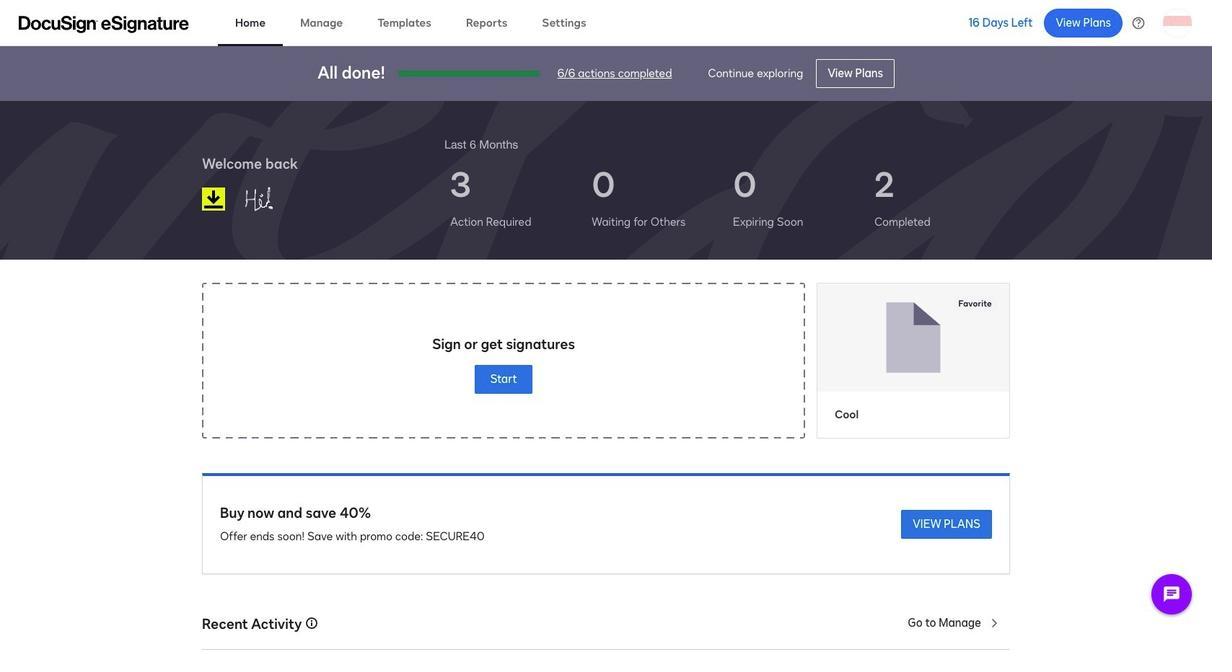 Task type: locate. For each thing, give the bounding box(es) containing it.
use cool image
[[818, 284, 1010, 392]]

docusign esignature image
[[19, 16, 189, 33]]

list
[[445, 153, 1010, 243]]

generic name image
[[237, 180, 312, 218]]

heading
[[445, 136, 518, 153]]



Task type: vqa. For each thing, say whether or not it's contained in the screenshot.
LIST
yes



Task type: describe. For each thing, give the bounding box(es) containing it.
docusignlogo image
[[202, 188, 225, 211]]

your uploaded profile image image
[[1163, 8, 1192, 37]]



